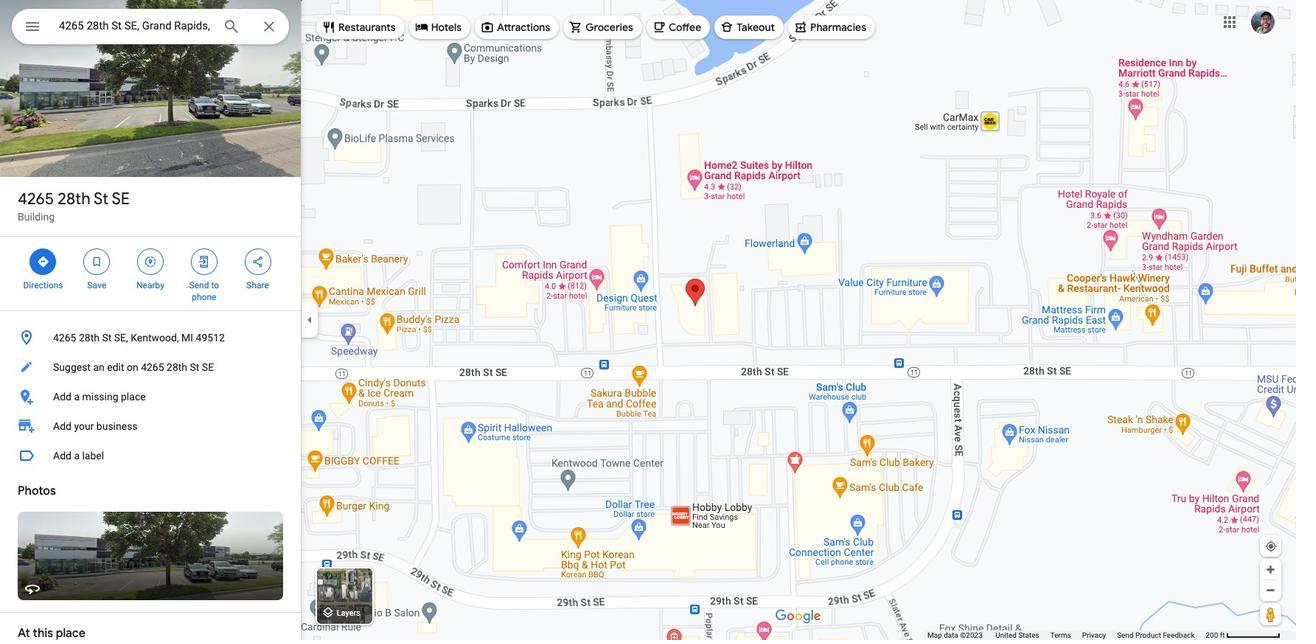 Task type: describe. For each thing, give the bounding box(es) containing it.
takeout
[[737, 21, 775, 34]]

actions for 4265 28th st se region
[[0, 237, 301, 311]]

hotels button
[[409, 10, 471, 45]]


[[251, 254, 264, 270]]

business
[[96, 420, 138, 432]]

your
[[74, 420, 94, 432]]

missing
[[82, 391, 118, 403]]

 button
[[12, 9, 53, 47]]

pharmacies
[[811, 21, 867, 34]]

takeout button
[[715, 10, 784, 45]]

attractions
[[497, 21, 550, 34]]

4265 28th St SE, Grand Rapids, MI 49512 field
[[12, 9, 289, 44]]

layers
[[337, 609, 361, 618]]

add a missing place
[[53, 391, 146, 403]]

an
[[93, 361, 105, 373]]

4265 28th st se building
[[18, 189, 130, 223]]

map data ©2023
[[928, 631, 985, 640]]

google account: cj baylor  
(christian.baylor@adept.ai) image
[[1252, 10, 1275, 34]]

2 vertical spatial 4265
[[141, 361, 164, 373]]

suggest
[[53, 361, 91, 373]]

28th for se,
[[79, 332, 100, 344]]

label
[[82, 450, 104, 462]]

groceries
[[586, 21, 634, 34]]

se,
[[114, 332, 128, 344]]

groceries button
[[564, 10, 642, 45]]

200 ft
[[1206, 631, 1226, 640]]

add a missing place button
[[0, 382, 301, 412]]

4265 for se
[[18, 189, 54, 209]]

on
[[127, 361, 138, 373]]

footer inside google maps element
[[928, 631, 1206, 640]]


[[90, 254, 103, 270]]


[[24, 16, 41, 37]]

attractions button
[[475, 10, 559, 45]]

privacy button
[[1083, 631, 1107, 640]]

a for label
[[74, 450, 80, 462]]

hotels
[[431, 21, 462, 34]]


[[144, 254, 157, 270]]

united states
[[996, 631, 1040, 640]]

suggest an edit on 4265 28th st se
[[53, 361, 214, 373]]

send for send to phone
[[189, 280, 209, 291]]

building
[[18, 211, 55, 223]]

add for add your business
[[53, 420, 72, 432]]

add a label
[[53, 450, 104, 462]]

map
[[928, 631, 943, 640]]

coffee
[[669, 21, 702, 34]]

49512
[[196, 332, 225, 344]]

200
[[1206, 631, 1219, 640]]

200 ft button
[[1206, 631, 1281, 640]]

mi
[[182, 332, 193, 344]]

4265 28th st se, kentwood, mi 49512 button
[[0, 323, 301, 353]]

to
[[211, 280, 219, 291]]

ft
[[1221, 631, 1226, 640]]

coffee button
[[647, 10, 710, 45]]

none field inside 4265 28th st se, grand rapids, mi 49512 field
[[59, 17, 211, 35]]

add for add a missing place
[[53, 391, 72, 403]]

suggest an edit on 4265 28th st se button
[[0, 353, 301, 382]]

terms
[[1051, 631, 1072, 640]]

states
[[1019, 631, 1040, 640]]

pharmacies button
[[789, 10, 876, 45]]

2 vertical spatial 28th
[[167, 361, 187, 373]]



Task type: locate. For each thing, give the bounding box(es) containing it.
se
[[112, 189, 130, 209], [202, 361, 214, 373]]

se inside button
[[202, 361, 214, 373]]

data
[[944, 631, 959, 640]]

add your business link
[[0, 412, 301, 441]]

send for send product feedback
[[1118, 631, 1134, 640]]

add down "suggest"
[[53, 391, 72, 403]]

st down mi
[[190, 361, 199, 373]]

0 vertical spatial send
[[189, 280, 209, 291]]

footer
[[928, 631, 1206, 640]]

add a label button
[[0, 441, 301, 471]]

save
[[87, 280, 106, 291]]

4265 28th st se, kentwood, mi 49512
[[53, 332, 225, 344]]

directions
[[23, 280, 63, 291]]

1 vertical spatial 28th
[[79, 332, 100, 344]]

restaurants button
[[316, 10, 405, 45]]

0 horizontal spatial send
[[189, 280, 209, 291]]

st
[[94, 189, 108, 209], [102, 332, 112, 344], [190, 361, 199, 373]]

se inside "4265 28th st se building"
[[112, 189, 130, 209]]

product
[[1136, 631, 1162, 640]]

2 add from the top
[[53, 420, 72, 432]]

1 horizontal spatial se
[[202, 361, 214, 373]]

0 vertical spatial st
[[94, 189, 108, 209]]

share
[[247, 280, 269, 291]]

st left the "se,"
[[102, 332, 112, 344]]

send inside the send to phone
[[189, 280, 209, 291]]

1 vertical spatial st
[[102, 332, 112, 344]]

st for se,
[[102, 332, 112, 344]]

send
[[189, 280, 209, 291], [1118, 631, 1134, 640]]

a
[[74, 391, 80, 403], [74, 450, 80, 462]]

28th inside "4265 28th st se building"
[[58, 189, 90, 209]]

1 a from the top
[[74, 391, 80, 403]]

1 vertical spatial a
[[74, 450, 80, 462]]

send to phone
[[189, 280, 219, 302]]

feedback
[[1164, 631, 1195, 640]]

2 vertical spatial add
[[53, 450, 72, 462]]

edit
[[107, 361, 124, 373]]

privacy
[[1083, 631, 1107, 640]]

4265 for se,
[[53, 332, 76, 344]]

a for missing
[[74, 391, 80, 403]]

terms button
[[1051, 631, 1072, 640]]

1 horizontal spatial send
[[1118, 631, 1134, 640]]

photos
[[18, 484, 56, 499]]

0 vertical spatial se
[[112, 189, 130, 209]]

4265 28th st se main content
[[0, 0, 301, 640]]

add inside add your business link
[[53, 420, 72, 432]]

28th up an
[[79, 332, 100, 344]]

united states button
[[996, 631, 1040, 640]]

zoom in image
[[1266, 564, 1277, 575]]

kentwood,
[[131, 332, 179, 344]]

place
[[121, 391, 146, 403]]

4265 up "suggest"
[[53, 332, 76, 344]]

add inside 'add a label' button
[[53, 450, 72, 462]]

4265
[[18, 189, 54, 209], [53, 332, 76, 344], [141, 361, 164, 373]]

2 a from the top
[[74, 450, 80, 462]]

4265 inside "4265 28th st se building"
[[18, 189, 54, 209]]

send up phone
[[189, 280, 209, 291]]

1 vertical spatial send
[[1118, 631, 1134, 640]]

add for add a label
[[53, 450, 72, 462]]

28th for se
[[58, 189, 90, 209]]

send inside button
[[1118, 631, 1134, 640]]

28th down mi
[[167, 361, 187, 373]]

send product feedback button
[[1118, 631, 1195, 640]]

28th
[[58, 189, 90, 209], [79, 332, 100, 344], [167, 361, 187, 373]]

nearby
[[137, 280, 164, 291]]

3 add from the top
[[53, 450, 72, 462]]

 search field
[[12, 9, 289, 47]]

collapse side panel image
[[302, 312, 318, 328]]

2 vertical spatial st
[[190, 361, 199, 373]]

1 add from the top
[[53, 391, 72, 403]]

add left "your"
[[53, 420, 72, 432]]

4265 right on
[[141, 361, 164, 373]]

st for se
[[94, 189, 108, 209]]

zoom out image
[[1266, 585, 1277, 596]]

1 vertical spatial 4265
[[53, 332, 76, 344]]

united
[[996, 631, 1017, 640]]

restaurants
[[339, 21, 396, 34]]

28th up '' on the top left of the page
[[58, 189, 90, 209]]

add left label
[[53, 450, 72, 462]]

add inside add a missing place button
[[53, 391, 72, 403]]

a left label
[[74, 450, 80, 462]]

send product feedback
[[1118, 631, 1195, 640]]

a left missing
[[74, 391, 80, 403]]

0 vertical spatial add
[[53, 391, 72, 403]]

st inside "4265 28th st se building"
[[94, 189, 108, 209]]

footer containing map data ©2023
[[928, 631, 1206, 640]]

1 vertical spatial se
[[202, 361, 214, 373]]

1 vertical spatial add
[[53, 420, 72, 432]]

google maps element
[[0, 0, 1297, 640]]

4265 up building
[[18, 189, 54, 209]]

show street view coverage image
[[1261, 603, 1282, 626]]

0 vertical spatial 4265
[[18, 189, 54, 209]]

add
[[53, 391, 72, 403], [53, 420, 72, 432], [53, 450, 72, 462]]

add your business
[[53, 420, 138, 432]]

©2023
[[961, 631, 983, 640]]

0 vertical spatial 28th
[[58, 189, 90, 209]]


[[198, 254, 211, 270]]

0 horizontal spatial se
[[112, 189, 130, 209]]

st up '' on the top left of the page
[[94, 189, 108, 209]]

None field
[[59, 17, 211, 35]]

send left 'product'
[[1118, 631, 1134, 640]]

show your location image
[[1265, 540, 1278, 553]]


[[36, 254, 50, 270]]

0 vertical spatial a
[[74, 391, 80, 403]]

phone
[[192, 292, 216, 302]]



Task type: vqa. For each thing, say whether or not it's contained in the screenshot.


